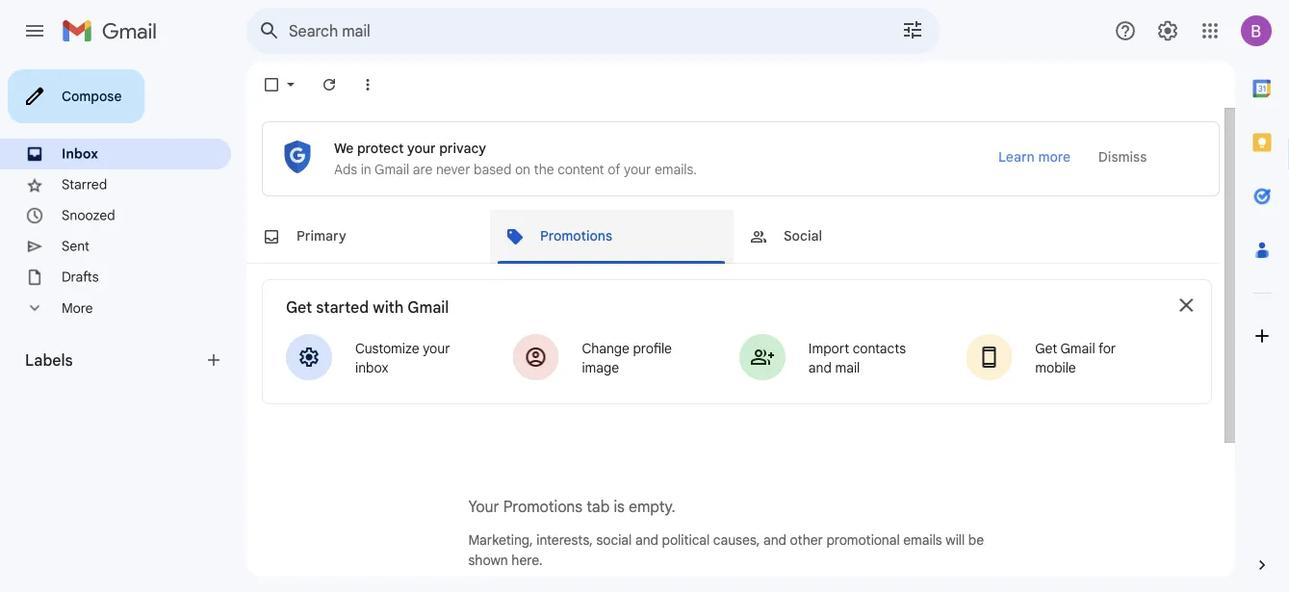 Task type: locate. For each thing, give the bounding box(es) containing it.
promotions
[[540, 228, 612, 245], [503, 497, 583, 517]]

is
[[614, 497, 625, 517]]

starred link
[[62, 176, 107, 193]]

0 vertical spatial promotions
[[540, 228, 612, 245]]

social
[[784, 228, 822, 245]]

more
[[1038, 149, 1071, 165]]

learn more button
[[985, 140, 1084, 174]]

promotional
[[827, 532, 900, 549]]

inbox
[[62, 145, 98, 162]]

get started with gmail
[[286, 298, 449, 317]]

get gmail for mobile
[[1035, 340, 1116, 376]]

and right social
[[635, 532, 659, 549]]

protect
[[357, 140, 404, 156]]

interests,
[[537, 532, 593, 549]]

here.
[[512, 552, 543, 569]]

promotions up interests,
[[503, 497, 583, 517]]

1 vertical spatial your
[[624, 161, 651, 178]]

1 vertical spatial gmail
[[408, 298, 449, 317]]

0 vertical spatial gmail
[[375, 161, 409, 178]]

shown
[[468, 552, 508, 569]]

search mail image
[[252, 13, 287, 48]]

starred
[[62, 176, 107, 193]]

labels navigation
[[0, 62, 246, 592]]

ads
[[334, 161, 357, 178]]

of
[[608, 161, 621, 178]]

promotions tab
[[490, 210, 733, 264]]

get left started
[[286, 298, 312, 317]]

your inside customize your inbox
[[423, 340, 450, 357]]

your right customize
[[423, 340, 450, 357]]

gmail down "protect"
[[375, 161, 409, 178]]

main content
[[246, 108, 1220, 592]]

gmail right "with" on the bottom of page
[[408, 298, 449, 317]]

0 horizontal spatial and
[[635, 532, 659, 549]]

sent
[[62, 238, 89, 255]]

profile
[[633, 340, 672, 357]]

snoozed link
[[62, 207, 115, 224]]

primary
[[297, 228, 346, 245]]

customize
[[355, 340, 419, 357]]

based
[[474, 161, 512, 178]]

gmail
[[375, 161, 409, 178], [408, 298, 449, 317], [1061, 340, 1095, 357]]

on
[[515, 161, 530, 178]]

promotions down content
[[540, 228, 612, 245]]

be
[[969, 532, 984, 549]]

get for get started with gmail
[[286, 298, 312, 317]]

your
[[407, 140, 436, 156], [624, 161, 651, 178], [423, 340, 450, 357]]

gmail left the for
[[1061, 340, 1095, 357]]

0 horizontal spatial tab list
[[246, 210, 1220, 264]]

None search field
[[246, 8, 940, 54]]

inbox link
[[62, 145, 98, 162]]

2 vertical spatial gmail
[[1061, 340, 1095, 357]]

drafts
[[62, 269, 99, 285]]

social tab
[[734, 210, 976, 264]]

and down import
[[809, 359, 832, 376]]

get
[[286, 298, 312, 317], [1035, 340, 1057, 357]]

your
[[468, 497, 499, 517]]

more button
[[0, 293, 231, 324]]

None checkbox
[[262, 75, 281, 94]]

1 horizontal spatial tab list
[[1235, 62, 1289, 523]]

promotions inside tab
[[540, 228, 612, 245]]

1 vertical spatial get
[[1035, 340, 1057, 357]]

and
[[809, 359, 832, 376], [635, 532, 659, 549], [763, 532, 787, 549]]

0 horizontal spatial get
[[286, 298, 312, 317]]

political
[[662, 532, 710, 549]]

tab list
[[1235, 62, 1289, 523], [246, 210, 1220, 264]]

0 vertical spatial get
[[286, 298, 312, 317]]

your right of
[[624, 161, 651, 178]]

and left other
[[763, 532, 787, 549]]

2 vertical spatial your
[[423, 340, 450, 357]]

get inside get gmail for mobile
[[1035, 340, 1057, 357]]

change profile image
[[582, 340, 672, 376]]

your up are
[[407, 140, 436, 156]]

2 horizontal spatial and
[[809, 359, 832, 376]]

1 horizontal spatial get
[[1035, 340, 1057, 357]]

0 vertical spatial your
[[407, 140, 436, 156]]

get up mobile
[[1035, 340, 1057, 357]]



Task type: describe. For each thing, give the bounding box(es) containing it.
learn
[[998, 149, 1035, 165]]

main content containing get started with gmail
[[246, 108, 1220, 592]]

content
[[558, 161, 604, 178]]

advanced search options image
[[894, 11, 932, 49]]

labels heading
[[25, 350, 204, 370]]

contacts
[[853, 340, 906, 357]]

inbox tip region
[[262, 121, 1220, 196]]

settings image
[[1156, 19, 1180, 42]]

drafts link
[[62, 269, 99, 285]]

other
[[790, 532, 823, 549]]

in
[[361, 161, 371, 178]]

emails.
[[655, 161, 697, 178]]

compose
[[62, 88, 122, 104]]

empty.
[[629, 497, 676, 517]]

compose button
[[8, 69, 145, 123]]

mobile
[[1035, 359, 1076, 376]]

tab list containing primary
[[246, 210, 1220, 264]]

gmail inside we protect your privacy ads in gmail are never based on the content of your emails.
[[375, 161, 409, 178]]

causes,
[[713, 532, 760, 549]]

snoozed
[[62, 207, 115, 224]]

inbox
[[355, 359, 389, 376]]

gmail inside get gmail for mobile
[[1061, 340, 1095, 357]]

marketing, interests, social and political causes, and other promotional emails will be shown here.
[[468, 532, 984, 569]]

the
[[534, 161, 554, 178]]

we
[[334, 140, 354, 156]]

sent link
[[62, 238, 89, 255]]

your promotions tab is empty.
[[468, 497, 676, 517]]

marketing,
[[468, 532, 533, 549]]

Search mail text field
[[289, 21, 847, 40]]

dismiss button
[[1084, 140, 1161, 174]]

for
[[1099, 340, 1116, 357]]

more
[[62, 300, 93, 317]]

learn more
[[998, 149, 1071, 165]]

get for get gmail for mobile
[[1035, 340, 1057, 357]]

never
[[436, 161, 470, 178]]

refresh image
[[320, 75, 339, 94]]

privacy
[[439, 140, 486, 156]]

and inside import contacts and mail
[[809, 359, 832, 376]]

customize your inbox
[[355, 340, 450, 376]]

more image
[[358, 75, 377, 94]]

main menu image
[[23, 19, 46, 42]]

support image
[[1114, 19, 1137, 42]]

import contacts and mail
[[809, 340, 906, 376]]

tab
[[587, 497, 610, 517]]

dismiss
[[1098, 149, 1147, 165]]

mail
[[835, 359, 860, 376]]

gmail image
[[62, 12, 167, 50]]

we protect your privacy ads in gmail are never based on the content of your emails.
[[334, 140, 697, 178]]

import
[[809, 340, 849, 357]]

started
[[316, 298, 369, 317]]

social
[[596, 532, 632, 549]]

labels
[[25, 350, 73, 370]]

will
[[946, 532, 965, 549]]

are
[[413, 161, 433, 178]]

emails
[[903, 532, 942, 549]]

1 horizontal spatial and
[[763, 532, 787, 549]]

with
[[373, 298, 404, 317]]

change
[[582, 340, 630, 357]]

1 vertical spatial promotions
[[503, 497, 583, 517]]

primary tab
[[246, 210, 488, 264]]

image
[[582, 359, 619, 376]]



Task type: vqa. For each thing, say whether or not it's contained in the screenshot.
'GB' to the right
no



